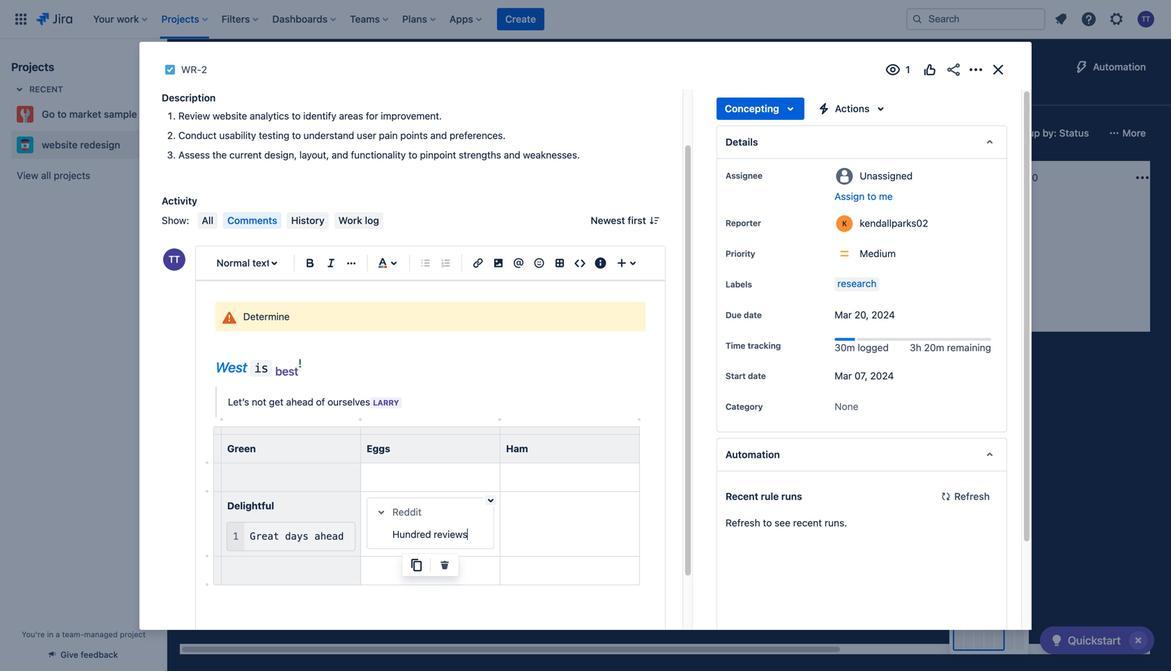 Task type: locate. For each thing, give the bounding box(es) containing it.
Search field
[[906, 8, 1046, 30]]

2 vertical spatial mar
[[835, 370, 852, 382]]

0 vertical spatial ahead
[[286, 396, 313, 408]]

assess the current design, layout, and functionality to pinpoint strengths and weaknesses.
[[178, 149, 580, 161]]

1 horizontal spatial medium image
[[740, 273, 751, 284]]

testing
[[259, 130, 289, 141]]

vote options: no one has voted for this issue yet. image
[[922, 61, 938, 78]]

all
[[41, 170, 51, 181]]

mar left 20,
[[835, 309, 852, 321]]

0 vertical spatial 2
[[201, 64, 207, 75]]

activity
[[162, 195, 197, 207]]

create button for prototyping
[[778, 307, 959, 329]]

reports link
[[710, 81, 752, 106]]

6
[[428, 238, 434, 247]]

mar right 20
[[616, 256, 634, 265]]

conduct usability testing to understand user pain points and preferences.
[[178, 130, 506, 141]]

you're
[[22, 630, 45, 639]]

and right strengths
[[504, 149, 520, 161]]

create banner
[[0, 0, 1171, 39]]

wr-
[[181, 64, 201, 75], [213, 238, 231, 247], [410, 238, 428, 247], [606, 274, 624, 284]]

not
[[252, 396, 266, 408]]

0 vertical spatial date
[[744, 310, 762, 320]]

2024 right 07,
[[870, 370, 894, 382]]

1 horizontal spatial 1
[[831, 172, 835, 183]]

west is best !
[[215, 357, 302, 378]]

table image
[[551, 255, 568, 271]]

logged
[[858, 342, 889, 353]]

0 vertical spatial task image
[[165, 64, 176, 75]]

reporter
[[726, 218, 761, 228]]

automation image
[[1074, 59, 1090, 75]]

quickstart button
[[1040, 627, 1154, 655]]

task image
[[165, 64, 176, 75], [393, 237, 404, 248], [590, 273, 601, 284]]

0 vertical spatial wr-2 link
[[181, 61, 207, 78]]

ahead right days
[[314, 531, 344, 542]]

ahead
[[286, 396, 313, 408], [314, 531, 344, 542]]

preferences.
[[450, 130, 506, 141]]

1 vertical spatial task image
[[393, 237, 404, 248]]

wr- inside the west "dialog"
[[181, 64, 201, 75]]

wr-1
[[213, 238, 235, 247]]

task image left wr-6 link
[[393, 237, 404, 248]]

medium image down priority
[[740, 273, 751, 284]]

mar for mar 20, 2024
[[835, 309, 852, 321]]

medium image up emoji image
[[544, 237, 555, 248]]

medium
[[860, 248, 896, 259]]

ahead left of
[[286, 396, 313, 408]]

2024 right 20,
[[871, 309, 895, 321]]

redesign
[[80, 139, 120, 151]]

1 horizontal spatial ahead
[[314, 531, 344, 542]]

design,
[[264, 149, 297, 161]]

add people image
[[358, 125, 375, 142]]

1 horizontal spatial task image
[[393, 237, 404, 248]]

wr- for wr-2 "link" within the west "dialog"
[[181, 64, 201, 75]]

task image for wr-2
[[590, 273, 601, 284]]

research
[[837, 278, 877, 289]]

projects
[[54, 170, 90, 181]]

conduct
[[178, 130, 217, 141]]

wr-2 link inside the west "dialog"
[[181, 61, 207, 78]]

07,
[[855, 370, 868, 382]]

2024 for mar 20, 2024
[[871, 309, 895, 321]]

due date: 20 march 2024 image
[[593, 255, 604, 266]]

to down points
[[408, 149, 417, 161]]

comments button
[[223, 212, 281, 229]]

wr-2 link
[[181, 61, 207, 78], [606, 273, 630, 285]]

1 vertical spatial wr-2
[[606, 274, 630, 284]]

website up search board text box
[[213, 110, 247, 122]]

0 horizontal spatial wr-2
[[181, 64, 207, 75]]

for
[[366, 110, 378, 122]]

wr-2 for the bottommost wr-2 "link"
[[606, 274, 630, 284]]

market
[[69, 108, 101, 120]]

give feedback button
[[41, 643, 126, 666]]

wr-2 link up summary
[[181, 61, 207, 78]]

wr-2 link down "20 mar"
[[606, 273, 630, 285]]

west dialog
[[139, 22, 1032, 671]]

and up pinpoint
[[430, 130, 447, 141]]

search image
[[912, 14, 923, 25]]

0 horizontal spatial medium image
[[544, 237, 555, 248]]

mar left 07,
[[835, 370, 852, 382]]

view all projects link
[[11, 163, 156, 188]]

2
[[201, 64, 207, 75], [624, 274, 630, 284]]

task image up the description
[[165, 64, 176, 75]]

let's not get ahead of ourselves larry
[[228, 396, 399, 408]]

eggs
[[367, 443, 390, 455]]

great days ahead
[[250, 531, 344, 542]]

comments
[[227, 215, 277, 226]]

wr-2
[[181, 64, 207, 75], [606, 274, 630, 284]]

1 vertical spatial 2024
[[870, 370, 894, 382]]

actions button
[[810, 98, 895, 120]]

wr-2 inside the west "dialog"
[[181, 64, 207, 75]]

website
[[665, 209, 701, 220]]

details
[[726, 136, 758, 148]]

automation element
[[717, 438, 1007, 471]]

panel warning image
[[221, 310, 238, 326]]

let's
[[228, 396, 249, 408]]

1 vertical spatial ahead
[[314, 531, 344, 542]]

0 vertical spatial 2024
[[871, 309, 895, 321]]

automation right automation image
[[1093, 61, 1146, 72]]

normal text button
[[210, 248, 288, 278]]

identify
[[303, 110, 336, 122]]

1 vertical spatial medium image
[[740, 273, 751, 284]]

wr-2 up summary
[[181, 64, 207, 75]]

1 vertical spatial 1
[[231, 238, 235, 247]]

0 vertical spatial automation
[[1093, 61, 1146, 72]]

to left the me
[[867, 191, 876, 202]]

1 vertical spatial automation
[[726, 449, 780, 460]]

date for due date
[[744, 310, 762, 320]]

high image
[[347, 237, 358, 248]]

30m
[[835, 342, 855, 353]]

0 horizontal spatial ahead
[[286, 396, 313, 408]]

mention image
[[510, 255, 527, 271]]

more information about this user image
[[836, 215, 853, 232]]

info panel image
[[592, 255, 609, 271]]

1 vertical spatial mar
[[835, 309, 852, 321]]

ourselves
[[328, 396, 370, 408]]

weaknesses.
[[523, 149, 580, 161]]

due date: 20 march 2024 element
[[593, 255, 634, 266]]

0 horizontal spatial 2
[[201, 64, 207, 75]]

current
[[229, 149, 262, 161]]

2024 for mar 07, 2024
[[870, 370, 894, 382]]

normal text
[[216, 257, 270, 269]]

medium image
[[544, 237, 555, 248], [740, 273, 751, 284]]

wr-2 down "20 mar"
[[606, 274, 630, 284]]

1 up assign at the right of page
[[831, 172, 835, 183]]

summary
[[187, 87, 231, 99]]

1 horizontal spatial wr-2
[[606, 274, 630, 284]]

20 mar
[[604, 256, 634, 265]]

0 horizontal spatial 1
[[231, 238, 235, 247]]

2024
[[871, 309, 895, 321], [870, 370, 894, 382]]

website redesign link
[[11, 131, 151, 159]]

analyze
[[590, 209, 625, 220]]

create
[[505, 13, 536, 25], [997, 205, 1028, 217], [211, 270, 241, 281], [407, 270, 438, 281], [604, 306, 634, 317], [800, 312, 831, 324]]

0 vertical spatial 1
[[831, 172, 835, 183]]

layout,
[[299, 149, 329, 161]]

wr- for wr-6 link
[[410, 238, 428, 247]]

work log button
[[334, 212, 383, 229]]

1 horizontal spatial 2
[[624, 274, 630, 284]]

determine
[[243, 311, 290, 322]]

start
[[726, 371, 746, 381]]

actions
[[835, 103, 870, 114]]

1 horizontal spatial wr-2 link
[[606, 273, 630, 285]]

and down conduct usability testing to understand user pain points and preferences.
[[332, 149, 348, 161]]

1 vertical spatial website
[[42, 139, 78, 151]]

menu bar containing all
[[195, 212, 386, 229]]

1 horizontal spatial website
[[213, 110, 247, 122]]

issues link
[[664, 81, 699, 106]]

1
[[831, 172, 835, 183], [231, 238, 235, 247]]

usability
[[219, 130, 256, 141]]

30m logged
[[835, 342, 889, 353]]

0 vertical spatial website
[[213, 110, 247, 122]]

2 vertical spatial task image
[[590, 273, 601, 284]]

2 up summary
[[201, 64, 207, 75]]

all button
[[198, 212, 218, 229]]

0 vertical spatial wr-2
[[181, 64, 207, 75]]

automation inside the west "dialog"
[[726, 449, 780, 460]]

prototyping
[[786, 209, 839, 220]]

managed
[[84, 630, 118, 639]]

analyze current website
[[590, 209, 701, 220]]

medium image for wr-2
[[740, 273, 751, 284]]

1 up normal
[[231, 238, 235, 247]]

0 horizontal spatial automation
[[726, 449, 780, 460]]

0 vertical spatial medium image
[[544, 237, 555, 248]]

date right start
[[748, 371, 766, 381]]

automation down category
[[726, 449, 780, 460]]

tab list
[[176, 81, 931, 106]]

none
[[835, 401, 858, 412]]

website up view all projects at the left top
[[42, 139, 78, 151]]

dismiss quickstart image
[[1127, 629, 1149, 652]]

2 down "20 mar"
[[624, 274, 630, 284]]

1 vertical spatial date
[[748, 371, 766, 381]]

delightful
[[227, 500, 274, 512]]

create button for testing
[[975, 200, 1156, 222]]

understand
[[303, 130, 354, 141]]

show:
[[162, 215, 189, 226]]

points
[[400, 130, 428, 141]]

wr- for the bottommost wr-2 "link"
[[606, 274, 624, 284]]

wr-2 for wr-2 "link" within the west "dialog"
[[181, 64, 207, 75]]

1 horizontal spatial automation
[[1093, 61, 1146, 72]]

jira image
[[36, 11, 72, 28], [36, 11, 72, 28]]

newest first
[[591, 215, 646, 226]]

get
[[269, 396, 284, 408]]

remaining
[[947, 342, 991, 353]]

view
[[17, 170, 38, 181]]

date
[[744, 310, 762, 320], [748, 371, 766, 381]]

define goals
[[197, 209, 252, 220]]

category
[[726, 402, 763, 412]]

2 horizontal spatial task image
[[590, 273, 601, 284]]

task image down info panel icon
[[590, 273, 601, 284]]

date right the due
[[744, 310, 762, 320]]

menu bar
[[195, 212, 386, 229]]

mar
[[616, 256, 634, 265], [835, 309, 852, 321], [835, 370, 852, 382]]

0 horizontal spatial wr-2 link
[[181, 61, 207, 78]]

website
[[213, 110, 247, 122], [42, 139, 78, 151]]



Task type: vqa. For each thing, say whether or not it's contained in the screenshot.
'Owner' in the Dashboards details element
no



Task type: describe. For each thing, give the bounding box(es) containing it.
the
[[212, 149, 227, 161]]

wr- for wr-1 link
[[213, 238, 231, 247]]

give feedback
[[60, 650, 118, 660]]

medium image for wr-6
[[544, 237, 555, 248]]

mar 20, 2024
[[835, 309, 895, 321]]

assess
[[178, 149, 210, 161]]

feedback
[[81, 650, 118, 660]]

testing 0
[[992, 172, 1038, 183]]

italic ⌘i image
[[323, 255, 339, 271]]

Comment - Main content area, start typing to enter text. text field
[[208, 302, 647, 613]]

website redesign
[[42, 139, 120, 151]]

more formatting image
[[343, 255, 360, 271]]

a
[[56, 630, 60, 639]]

concepting button
[[717, 98, 804, 120]]

create button for analyze current website
[[581, 300, 763, 323]]

wr-6 link
[[410, 237, 434, 249]]

check image
[[1048, 632, 1065, 649]]

work log
[[338, 215, 379, 226]]

copy image
[[408, 557, 425, 574]]

0 horizontal spatial website
[[42, 139, 78, 151]]

menu bar inside the west "dialog"
[[195, 212, 386, 229]]

2 inside the west "dialog"
[[201, 64, 207, 75]]

website inside the west "dialog"
[[213, 110, 247, 122]]

project
[[120, 630, 146, 639]]

analytics
[[250, 110, 289, 122]]

review website analytics to identify areas for improvement.
[[178, 110, 442, 122]]

1 vertical spatial 2
[[624, 274, 630, 284]]

me
[[879, 191, 893, 202]]

to right go
[[57, 108, 67, 120]]

actions image
[[968, 61, 984, 78]]

projects
[[11, 60, 54, 74]]

Give this expand a title... text field
[[390, 504, 488, 521]]

reviews
[[434, 529, 467, 540]]

to left "identify"
[[292, 110, 301, 122]]

close image
[[990, 61, 1007, 78]]

days
[[285, 531, 309, 542]]

reports
[[713, 87, 749, 99]]

link image
[[470, 255, 486, 271]]

task image
[[197, 237, 208, 248]]

task image for wr-6
[[393, 237, 404, 248]]

details element
[[717, 125, 1007, 159]]

concepting
[[725, 103, 779, 114]]

show subtasks image
[[821, 273, 837, 290]]

3h
[[910, 342, 922, 353]]

review
[[178, 110, 210, 122]]

1 vertical spatial wr-2 link
[[606, 273, 630, 285]]

automation inside 'button'
[[1093, 61, 1146, 72]]

copy link to issue image
[[204, 63, 216, 75]]

green
[[227, 443, 256, 455]]

code snippet image
[[572, 255, 588, 271]]

20,
[[855, 309, 869, 321]]

best
[[275, 365, 298, 378]]

remove image
[[436, 557, 453, 574]]

mar for mar 07, 2024
[[835, 370, 852, 382]]

due date: 20 march 2024 image
[[593, 255, 604, 266]]

0 horizontal spatial task image
[[165, 64, 176, 75]]

assign to me button
[[835, 190, 993, 204]]

summary link
[[184, 81, 233, 106]]

hundred
[[392, 529, 431, 540]]

create button inside primary element
[[497, 8, 544, 30]]

tracking
[[748, 341, 781, 351]]

bold ⌘b image
[[302, 255, 319, 271]]

west
[[215, 359, 247, 375]]

pinpoint
[[420, 149, 456, 161]]

date for start date
[[748, 371, 766, 381]]

in
[[47, 630, 53, 639]]

define
[[197, 209, 225, 220]]

due date
[[726, 310, 762, 320]]

hundred reviews
[[392, 529, 467, 540]]

3h 20m remaining
[[910, 342, 991, 353]]

to right testing
[[292, 130, 301, 141]]

emoji image
[[531, 255, 548, 271]]

create button for define goals
[[188, 264, 369, 286]]

go to market sample
[[42, 108, 137, 120]]

pain
[[379, 130, 398, 141]]

view all projects
[[17, 170, 90, 181]]

kendallparks02
[[860, 217, 928, 229]]

goals
[[227, 209, 252, 220]]

time tracking
[[726, 341, 781, 351]]

collapse recent projects image
[[11, 81, 28, 98]]

assignee
[[726, 171, 763, 181]]

automation button
[[1068, 56, 1154, 78]]

priority
[[726, 249, 755, 259]]

areas
[[339, 110, 363, 122]]

give
[[60, 650, 78, 660]]

sample
[[104, 108, 137, 120]]

log
[[365, 215, 379, 226]]

0
[[1032, 172, 1038, 183]]

strengths
[[459, 149, 501, 161]]

ham
[[506, 443, 528, 455]]

normal
[[216, 257, 250, 269]]

to inside button
[[867, 191, 876, 202]]

labels
[[726, 280, 752, 289]]

2 horizontal spatial and
[[504, 149, 520, 161]]

add image, video, or file image
[[490, 255, 507, 271]]

start date
[[726, 371, 766, 381]]

user
[[357, 130, 376, 141]]

unassigned
[[860, 170, 913, 182]]

0 horizontal spatial and
[[332, 149, 348, 161]]

history
[[291, 215, 324, 226]]

Search board text field
[[185, 123, 291, 143]]

mar 07, 2024
[[835, 370, 894, 382]]

assign to me
[[835, 191, 893, 202]]

create inside primary element
[[505, 13, 536, 25]]

0 vertical spatial mar
[[616, 256, 634, 265]]

you're in a team-managed project
[[22, 630, 146, 639]]

tab list containing summary
[[176, 81, 931, 106]]

team-
[[62, 630, 84, 639]]

recent
[[29, 84, 63, 94]]

larry
[[373, 398, 399, 408]]

primary element
[[8, 0, 895, 39]]

time
[[726, 341, 745, 351]]

all
[[202, 215, 213, 226]]

1 horizontal spatial and
[[430, 130, 447, 141]]

work
[[338, 215, 362, 226]]

20m
[[924, 342, 944, 353]]



